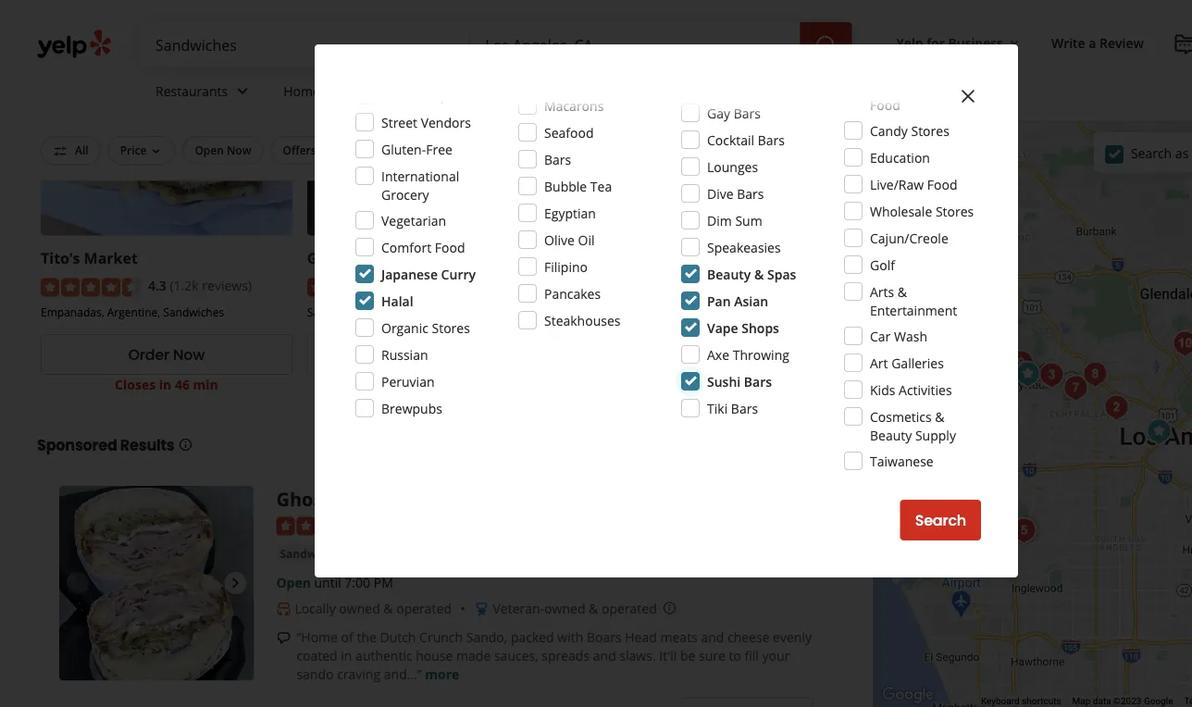 Task type: describe. For each thing, give the bounding box(es) containing it.
bars for cocktail bars
[[758, 131, 785, 149]]

sandwiches, delis
[[307, 305, 399, 320]]

curry
[[441, 265, 476, 283]]

kids
[[870, 381, 896, 399]]

search for search as m
[[1132, 144, 1173, 162]]

data
[[1094, 696, 1112, 707]]

larchmont village wine spirits & cheese image
[[1058, 370, 1095, 407]]

pm for directions
[[739, 376, 758, 394]]

coated
[[297, 648, 338, 666]]

& up "boars"
[[589, 601, 599, 618]]

0 horizontal spatial until
[[314, 575, 341, 592]]

business
[[949, 34, 1004, 51]]

4.8
[[415, 277, 433, 295]]

lounges
[[708, 158, 759, 175]]

fill
[[745, 648, 759, 666]]

ghost sando shop for the top 'ghost sando shop' link
[[307, 248, 440, 268]]

hot
[[725, 143, 744, 158]]

home services
[[284, 82, 373, 100]]

bars up bubble
[[545, 150, 572, 168]]

0 vertical spatial shop
[[404, 248, 440, 268]]

3.7
[[681, 277, 700, 295]]

services for auto services
[[460, 82, 509, 100]]

firehouse subs image
[[1141, 413, 1178, 451]]

auto services link
[[414, 67, 550, 120]]

filters group
[[37, 136, 810, 165]]

a
[[1089, 34, 1097, 51]]

0 horizontal spatial 7:00
[[345, 575, 371, 592]]

1 vertical spatial ghost sando shop image
[[59, 487, 254, 682]]

bubble tea
[[545, 177, 612, 195]]

food down the (53 at the right of page
[[695, 305, 721, 320]]

slideshow element
[[59, 487, 254, 682]]

takeout
[[532, 143, 575, 158]]

macarons
[[545, 97, 604, 114]]

seafood
[[545, 124, 594, 141]]

sandwiches inside button
[[280, 547, 345, 562]]

japanese
[[382, 265, 438, 283]]

locally
[[295, 601, 336, 618]]

& for cosmetics
[[936, 408, 945, 426]]

veteran-owned & operated
[[493, 601, 657, 618]]

open down view
[[375, 376, 409, 394]]

sponsored results
[[37, 435, 175, 456]]

car
[[870, 327, 891, 345]]

services for home services
[[324, 82, 373, 100]]

bars for tiki bars
[[731, 400, 759, 417]]

write
[[1052, 34, 1086, 51]]

wax paper - los angeles image
[[1167, 326, 1193, 363]]

until for directions
[[679, 376, 706, 394]]

1 horizontal spatial 7:00
[[443, 376, 469, 394]]

empanadas, argentine, sandwiches
[[41, 305, 224, 320]]

tito's market link
[[41, 248, 138, 268]]

2 vertical spatial and
[[593, 648, 616, 666]]

comfort food
[[382, 238, 465, 256]]

steakhouses
[[545, 312, 621, 329]]

comfort
[[382, 238, 432, 256]]

gay bars
[[708, 104, 761, 122]]

ggiata - west hollywood image
[[1003, 345, 1040, 382]]

organic stores
[[382, 319, 470, 337]]

16 info v2 image
[[178, 438, 193, 453]]

tito's market
[[41, 248, 138, 268]]

(288
[[436, 277, 463, 295]]

16 filter v2 image
[[53, 144, 68, 159]]

& for arts
[[898, 283, 908, 301]]

stores for wholesale stores
[[936, 202, 974, 220]]

vegetarian
[[382, 212, 446, 229]]

write a review
[[1052, 34, 1145, 51]]

ggiata delicatessen image
[[1077, 356, 1114, 393]]

more
[[425, 667, 460, 684]]

packed
[[511, 629, 554, 647]]

pasta
[[382, 87, 415, 104]]

offers delivery button
[[271, 136, 375, 164]]

1 vertical spatial sando
[[335, 487, 392, 512]]

head
[[625, 629, 657, 647]]

offers takeout
[[495, 143, 575, 158]]

spas
[[768, 265, 797, 283]]

map data ©2023 google
[[1073, 696, 1174, 707]]

live/raw food
[[870, 175, 958, 193]]

brewpubs
[[382, 400, 443, 417]]

free
[[426, 140, 453, 158]]

bars for dive bars
[[737, 185, 764, 202]]

bars for gay bars
[[734, 104, 761, 122]]

until for website
[[413, 376, 440, 394]]

oui melrose image
[[1034, 357, 1071, 394]]

0 vertical spatial ghost sando shop link
[[307, 248, 440, 268]]

shops for pasta shops
[[418, 87, 455, 104]]

owned for veteran-
[[545, 601, 586, 618]]

wholesale stores
[[870, 202, 974, 220]]

for for yelp
[[927, 34, 945, 51]]

good
[[607, 143, 635, 158]]

gluten-
[[382, 140, 426, 158]]

beauty inside cosmetics & beauty supply
[[870, 426, 912, 444]]

closes
[[115, 376, 156, 394]]

now for open now
[[227, 143, 251, 158]]

fast
[[671, 305, 692, 320]]

reviews) for view website
[[466, 277, 516, 295]]

restaurants
[[156, 82, 228, 100]]

open down get
[[641, 376, 676, 394]]

all'antico vinaio image
[[862, 506, 899, 543]]

ghost sando shop for the bottommost 'ghost sando shop' link
[[276, 487, 443, 512]]

axe
[[708, 346, 730, 363]]

24 chevron down v2 image
[[232, 80, 254, 102]]

do-
[[870, 77, 892, 95]]

authentic
[[356, 648, 413, 666]]

4.3 (1.2k reviews)
[[148, 277, 252, 295]]

to
[[729, 648, 742, 666]]

delis, sandwiches, fast food
[[574, 305, 721, 320]]

get
[[649, 345, 674, 366]]

1 vertical spatial ghost sando shop link
[[276, 487, 443, 512]]

business categories element
[[141, 67, 1193, 120]]

stores for candy stores
[[912, 122, 950, 139]]

olive oil
[[545, 231, 595, 249]]

search as m
[[1132, 144, 1193, 162]]

kids activities
[[870, 381, 953, 399]]

1 sandwiches, from the left
[[307, 305, 371, 320]]

dim sum
[[708, 212, 763, 229]]

0 horizontal spatial sandwiches
[[163, 305, 224, 320]]

spreads
[[542, 648, 590, 666]]

closes in 46 min
[[115, 376, 218, 394]]

offers for offers delivery
[[283, 143, 316, 158]]

it-
[[892, 77, 904, 95]]

olive
[[545, 231, 575, 249]]

food inside 'do-it-yourself food'
[[870, 96, 901, 113]]

google
[[1145, 696, 1174, 707]]

all about the bread image
[[1030, 356, 1067, 393]]

& for beauty
[[755, 265, 764, 283]]

yelp for business button
[[890, 26, 1030, 59]]

get directions link
[[574, 335, 826, 376]]

open now button
[[183, 136, 263, 164]]

1 horizontal spatial and
[[701, 629, 725, 647]]

sandwiches link
[[276, 546, 349, 564]]

meats
[[661, 629, 698, 647]]

brothers sandwich shop image
[[1099, 389, 1136, 426]]

pan asian
[[708, 292, 769, 310]]

street
[[382, 113, 418, 131]]

0 vertical spatial ghost
[[307, 248, 351, 268]]

4.3 star rating image
[[41, 279, 141, 297]]

auto services
[[428, 82, 509, 100]]

directions
[[678, 345, 751, 366]]

mike's deli image
[[1006, 513, 1043, 550]]



Task type: locate. For each thing, give the bounding box(es) containing it.
activities
[[899, 381, 953, 399]]

& up supply
[[936, 408, 945, 426]]

beauty down cosmetics
[[870, 426, 912, 444]]

sando,
[[466, 629, 508, 647]]

now down 24 chevron down v2 image
[[227, 143, 251, 158]]

stores down 'do-it-yourself food'
[[912, 122, 950, 139]]

0 horizontal spatial now
[[173, 345, 205, 366]]

1 vertical spatial in
[[341, 648, 352, 666]]

1 vertical spatial 7:00
[[345, 575, 371, 592]]

search button
[[901, 500, 982, 541]]

1 vertical spatial search
[[916, 510, 967, 531]]

firehouse subs link
[[574, 248, 685, 268]]

te link
[[1185, 696, 1193, 707]]

previous image
[[67, 573, 89, 595]]

0 vertical spatial ghost sando shop image
[[1010, 356, 1047, 393]]

shops up throwing
[[742, 319, 780, 337]]

search right all'antico vinaio image
[[916, 510, 967, 531]]

0 horizontal spatial in
[[159, 376, 172, 394]]

the
[[357, 629, 377, 647]]

1 horizontal spatial now
[[227, 143, 251, 158]]

art galleries
[[870, 354, 944, 372]]

boars
[[587, 629, 622, 647]]

1 vertical spatial shop
[[397, 487, 443, 512]]

0 vertical spatial 7:00
[[443, 376, 469, 394]]

next image
[[224, 573, 247, 595]]

1 horizontal spatial until
[[413, 376, 440, 394]]

vendors
[[421, 113, 471, 131]]

and…"
[[384, 667, 422, 684]]

services right auto
[[460, 82, 509, 100]]

1 services from the left
[[324, 82, 373, 100]]

None search field
[[141, 22, 856, 67]]

4.8 star rating image
[[307, 279, 407, 297], [276, 518, 376, 536]]

sushi
[[708, 373, 741, 390]]

1 horizontal spatial services
[[460, 82, 509, 100]]

write a review link
[[1045, 26, 1152, 59]]

0 vertical spatial 4.8 star rating image
[[307, 279, 407, 297]]

services right home
[[324, 82, 373, 100]]

home
[[284, 82, 320, 100]]

cajun/creole
[[870, 229, 949, 247]]

in down the of
[[341, 648, 352, 666]]

0 vertical spatial search
[[1132, 144, 1173, 162]]

0 horizontal spatial and
[[593, 648, 616, 666]]

operated up crunch at the left bottom
[[397, 601, 452, 618]]

pm down website
[[472, 376, 492, 394]]

for for good
[[638, 143, 654, 158]]

veteran-
[[493, 601, 545, 618]]

16 locally owned v2 image
[[276, 602, 291, 617]]

16 speech v2 image
[[276, 632, 291, 646]]

2 horizontal spatial pm
[[739, 376, 758, 394]]

sandwiches, down 3.7 star rating image
[[605, 305, 668, 320]]

offers takeout button
[[483, 136, 587, 164]]

delis,
[[574, 305, 602, 320]]

0 horizontal spatial sandwiches,
[[307, 305, 371, 320]]

search inside the search button
[[916, 510, 967, 531]]

stores for organic stores
[[432, 319, 470, 337]]

bars up sum
[[737, 185, 764, 202]]

owned up the
[[339, 601, 380, 618]]

now up 46
[[173, 345, 205, 366]]

ghost sando shop up sandwiches link
[[276, 487, 443, 512]]

review
[[1100, 34, 1145, 51]]

oil
[[578, 231, 595, 249]]

1 horizontal spatial beauty
[[870, 426, 912, 444]]

get directions
[[649, 345, 751, 366]]

sandwiches, left the delis at the left
[[307, 305, 371, 320]]

1 horizontal spatial sandwiches,
[[605, 305, 668, 320]]

and up sure at the bottom right of page
[[701, 629, 725, 647]]

offers for offers takeout
[[495, 143, 529, 158]]

1 vertical spatial ghost sando shop
[[276, 487, 443, 512]]

1 vertical spatial stores
[[936, 202, 974, 220]]

dive bars
[[708, 185, 764, 202]]

0 horizontal spatial services
[[324, 82, 373, 100]]

pm
[[472, 376, 492, 394], [739, 376, 758, 394], [374, 575, 393, 592]]

beauty up the pan asian
[[708, 265, 751, 283]]

candy
[[870, 122, 908, 139]]

food up wholesale stores
[[928, 175, 958, 193]]

more link
[[425, 667, 460, 684]]

sandwiches up locally
[[280, 547, 345, 562]]

beauty
[[708, 265, 751, 283], [870, 426, 912, 444]]

open until 7:00 pm up locally
[[276, 575, 393, 592]]

bars right tiki
[[731, 400, 759, 417]]

until up locally
[[314, 575, 341, 592]]

pm up locally owned & operated
[[374, 575, 393, 592]]

results
[[120, 435, 175, 456]]

4.8 star rating image up sandwiches link
[[276, 518, 376, 536]]

operated for locally owned & operated
[[397, 601, 452, 618]]

food down do-
[[870, 96, 901, 113]]

vape shops
[[708, 319, 780, 337]]

hot and new
[[725, 143, 795, 158]]

ghost sando shop image
[[1010, 356, 1047, 393]]

evenly
[[773, 629, 812, 647]]

search image
[[815, 34, 838, 57]]

good for dinner button
[[595, 136, 705, 164]]

operated up head
[[602, 601, 657, 618]]

16 veteran owned v2 image
[[475, 602, 489, 617]]

bars for sushi bars
[[744, 373, 772, 390]]

view
[[384, 345, 419, 366]]

1 vertical spatial ghost
[[276, 487, 331, 512]]

in inside "home of the dutch crunch sando, packed with boars head meats and cheese evenly coated in authentic house made sauces, spreads and slaws. it'll be sure to fill your sando craving and…"
[[341, 648, 352, 666]]

website
[[423, 345, 482, 366]]

dutch
[[380, 629, 416, 647]]

stores up website
[[432, 319, 470, 337]]

open up 16 locally owned v2 image
[[276, 575, 311, 592]]

te
[[1185, 696, 1193, 707]]

dinner
[[657, 143, 693, 158]]

sandwiches down 4.3 (1.2k reviews)
[[163, 305, 224, 320]]

0 vertical spatial for
[[927, 34, 945, 51]]

1 vertical spatial now
[[173, 345, 205, 366]]

pancakes
[[545, 285, 601, 302]]

2 offers from the left
[[495, 143, 529, 158]]

0 vertical spatial and
[[747, 143, 768, 158]]

offers left "takeout"
[[495, 143, 529, 158]]

2 services from the left
[[460, 82, 509, 100]]

shop down brewpubs
[[397, 487, 443, 512]]

m
[[1193, 144, 1193, 162]]

all
[[75, 143, 89, 158]]

ghost up sandwiches link
[[276, 487, 331, 512]]

0 vertical spatial sando
[[355, 248, 400, 268]]

1 vertical spatial sandwiches
[[280, 547, 345, 562]]

and right the hot on the top
[[747, 143, 768, 158]]

do-it-yourself food
[[870, 77, 954, 113]]

& up dutch
[[384, 601, 393, 618]]

3 reviews) from the left
[[725, 277, 775, 295]]

order
[[128, 345, 170, 366]]

info icon image
[[663, 601, 678, 616], [663, 601, 678, 616]]

shops up vendors
[[418, 87, 455, 104]]

ghost sando shop image
[[1010, 356, 1047, 393], [59, 487, 254, 682]]

your
[[763, 648, 790, 666]]

google image
[[878, 683, 939, 708]]

sando up the halal
[[355, 248, 400, 268]]

1 vertical spatial open until 7:00 pm
[[276, 575, 393, 592]]

sando up sandwiches link
[[335, 487, 392, 512]]

yelp for business
[[897, 34, 1004, 51]]

candy stores
[[870, 122, 950, 139]]

of
[[341, 629, 354, 647]]

0 horizontal spatial operated
[[397, 601, 452, 618]]

empanadas,
[[41, 305, 104, 320]]

4.8 star rating image up sandwiches, delis
[[307, 279, 407, 297]]

0 horizontal spatial pm
[[374, 575, 393, 592]]

0 vertical spatial sandwiches
[[163, 305, 224, 320]]

0 vertical spatial shops
[[418, 87, 455, 104]]

hot and new button
[[713, 136, 807, 164]]

mike's deli image
[[1006, 513, 1043, 550]]

& left spas
[[755, 265, 764, 283]]

dim
[[708, 212, 732, 229]]

live/raw
[[870, 175, 924, 193]]

& right arts
[[898, 283, 908, 301]]

0 vertical spatial stores
[[912, 122, 950, 139]]

0 horizontal spatial beauty
[[708, 265, 751, 283]]

4.3
[[148, 277, 167, 295]]

0 vertical spatial in
[[159, 376, 172, 394]]

reviews)
[[202, 277, 252, 295], [466, 277, 516, 295], [725, 277, 775, 295]]

and inside 'button'
[[747, 143, 768, 158]]

map region
[[862, 25, 1193, 708]]

for inside filters group
[[638, 143, 654, 158]]

food up 'curry'
[[435, 238, 465, 256]]

shops for vape shops
[[742, 319, 780, 337]]

0 horizontal spatial shops
[[418, 87, 455, 104]]

1 vertical spatial 4.8 star rating image
[[276, 518, 376, 536]]

0 horizontal spatial owned
[[339, 601, 380, 618]]

grocery
[[382, 186, 429, 203]]

craving
[[337, 667, 381, 684]]

7:00 down website
[[443, 376, 469, 394]]

4.8 (288 reviews)
[[415, 277, 516, 295]]

now inside order now link
[[173, 345, 205, 366]]

offers left 'delivery'
[[283, 143, 316, 158]]

2 owned from the left
[[545, 601, 586, 618]]

1 vertical spatial for
[[638, 143, 654, 158]]

16 chevron down v2 image
[[1007, 36, 1022, 51]]

1 vertical spatial and
[[701, 629, 725, 647]]

operated for veteran-owned & operated
[[602, 601, 657, 618]]

bars down throwing
[[744, 373, 772, 390]]

2 sandwiches, from the left
[[605, 305, 668, 320]]

2 horizontal spatial until
[[679, 376, 706, 394]]

ghost
[[307, 248, 351, 268], [276, 487, 331, 512]]

projects image
[[1174, 33, 1193, 56]]

1 offers from the left
[[283, 143, 316, 158]]

close image
[[958, 85, 980, 107]]

bars up the cocktail bars
[[734, 104, 761, 122]]

open inside button
[[195, 143, 224, 158]]

open down restaurants link at the top of the page
[[195, 143, 224, 158]]

taiwanese
[[870, 452, 934, 470]]

for right yelp
[[927, 34, 945, 51]]

user actions element
[[882, 26, 1193, 63]]

2 horizontal spatial reviews)
[[725, 277, 775, 295]]

2 horizontal spatial and
[[747, 143, 768, 158]]

reviews) for get directions
[[725, 277, 775, 295]]

shop up 4.8
[[404, 248, 440, 268]]

and down "boars"
[[593, 648, 616, 666]]

pm for website
[[472, 376, 492, 394]]

open until 7:00 pm down view website
[[375, 376, 492, 394]]

subs
[[651, 248, 685, 268]]

2 vertical spatial stores
[[432, 319, 470, 337]]

reviews) for order now
[[202, 277, 252, 295]]

restaurants link
[[141, 67, 269, 120]]

new
[[770, 143, 795, 158]]

until up brewpubs
[[413, 376, 440, 394]]

arts
[[870, 283, 895, 301]]

ghost sando shop link up sandwiches link
[[276, 487, 443, 512]]

3.7 star rating image
[[574, 279, 674, 297]]

1 vertical spatial beauty
[[870, 426, 912, 444]]

1 vertical spatial shops
[[742, 319, 780, 337]]

owned up with
[[545, 601, 586, 618]]

1 horizontal spatial offers
[[495, 143, 529, 158]]

0 vertical spatial beauty
[[708, 265, 751, 283]]

sponsored
[[37, 435, 117, 456]]

argentine,
[[107, 305, 160, 320]]

1 horizontal spatial search
[[1132, 144, 1173, 162]]

gay
[[708, 104, 731, 122]]

education
[[870, 149, 931, 166]]

ghost sando shop link
[[307, 248, 440, 268], [276, 487, 443, 512]]

1 horizontal spatial ghost sando shop image
[[1010, 356, 1047, 393]]

search for search
[[916, 510, 967, 531]]

cocktail bars
[[708, 131, 785, 149]]

in left 46
[[159, 376, 172, 394]]

ghost up sandwiches, delis
[[307, 248, 351, 268]]

0 vertical spatial ghost sando shop
[[307, 248, 440, 268]]

cheese
[[728, 629, 770, 647]]

all button
[[41, 136, 101, 165]]

1 horizontal spatial for
[[927, 34, 945, 51]]

ghost sando shop up the halal
[[307, 248, 440, 268]]

delivery
[[319, 143, 363, 158]]

1 horizontal spatial sandwiches
[[280, 547, 345, 562]]

search dialog
[[0, 0, 1193, 708]]

locally owned & operated
[[295, 601, 452, 618]]

0 vertical spatial open until 7:00 pm
[[375, 376, 492, 394]]

it'll
[[660, 648, 677, 666]]

for right good
[[638, 143, 654, 158]]

supply
[[916, 426, 957, 444]]

1 horizontal spatial owned
[[545, 601, 586, 618]]

map
[[1073, 696, 1091, 707]]

0 horizontal spatial ghost sando shop image
[[59, 487, 254, 682]]

for inside the user actions element
[[927, 34, 945, 51]]

0 horizontal spatial for
[[638, 143, 654, 158]]

7:00 up locally owned & operated
[[345, 575, 371, 592]]

pm right "8:30"
[[739, 376, 758, 394]]

1 owned from the left
[[339, 601, 380, 618]]

until left "8:30"
[[679, 376, 706, 394]]

0 horizontal spatial reviews)
[[202, 277, 252, 295]]

0 horizontal spatial search
[[916, 510, 967, 531]]

stores down 'live/raw food'
[[936, 202, 974, 220]]

0 vertical spatial now
[[227, 143, 251, 158]]

gluten-free
[[382, 140, 453, 158]]

1 reviews) from the left
[[202, 277, 252, 295]]

bars right the hot on the top
[[758, 131, 785, 149]]

0 horizontal spatial offers
[[283, 143, 316, 158]]

now for order now
[[173, 345, 205, 366]]

1 operated from the left
[[397, 601, 452, 618]]

search left as at the top right of the page
[[1132, 144, 1173, 162]]

ghost sando shop link up the halal
[[307, 248, 440, 268]]

1 horizontal spatial shops
[[742, 319, 780, 337]]

1 horizontal spatial reviews)
[[466, 277, 516, 295]]

view website
[[384, 345, 482, 366]]

sauces,
[[494, 648, 539, 666]]

food
[[870, 96, 901, 113], [928, 175, 958, 193], [435, 238, 465, 256], [695, 305, 721, 320]]

2 reviews) from the left
[[466, 277, 516, 295]]

bars
[[734, 104, 761, 122], [758, 131, 785, 149], [545, 150, 572, 168], [737, 185, 764, 202], [744, 373, 772, 390], [731, 400, 759, 417]]

owned for locally
[[339, 601, 380, 618]]

2 operated from the left
[[602, 601, 657, 618]]

open now
[[195, 143, 251, 158]]

& inside arts & entertainment
[[898, 283, 908, 301]]

bubble
[[545, 177, 587, 195]]

& inside cosmetics & beauty supply
[[936, 408, 945, 426]]

egyptian
[[545, 204, 596, 222]]

crunch
[[420, 629, 463, 647]]

1 horizontal spatial operated
[[602, 601, 657, 618]]

1 horizontal spatial in
[[341, 648, 352, 666]]

now inside open now button
[[227, 143, 251, 158]]

1 horizontal spatial pm
[[472, 376, 492, 394]]



Task type: vqa. For each thing, say whether or not it's contained in the screenshot.
Map Region on the right of the page
yes



